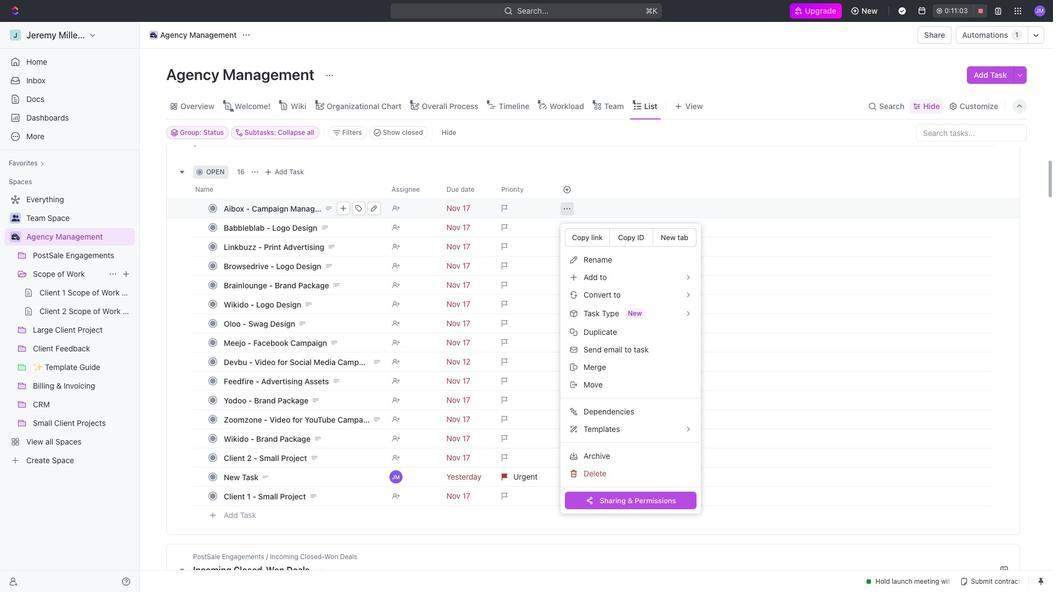 Task type: describe. For each thing, give the bounding box(es) containing it.
0 horizontal spatial 1
[[247, 492, 251, 501]]

feedfire - advertising assets
[[224, 377, 329, 386]]

zoomzone - video for youtube campaign
[[224, 415, 375, 425]]

task
[[634, 345, 649, 355]]

for for youtube
[[293, 415, 303, 425]]

workload
[[550, 101, 584, 111]]

move link
[[565, 377, 697, 394]]

hide inside dropdown button
[[924, 101, 941, 111]]

management inside tree
[[56, 232, 103, 241]]

linkbuzz - print advertising link
[[221, 239, 383, 255]]

overall
[[422, 101, 448, 111]]

task down 'client 1 - small project' on the left of page
[[240, 511, 256, 520]]

won
[[266, 566, 285, 576]]

templates button
[[565, 421, 697, 439]]

- for babbleblab - logo design
[[267, 223, 270, 232]]

0 vertical spatial business time image
[[150, 32, 157, 38]]

wiki
[[291, 101, 307, 111]]

feedfire
[[224, 377, 254, 386]]

1 vertical spatial add task button
[[262, 166, 308, 179]]

feedfire - advertising assets link
[[221, 373, 383, 389]]

meejo - facebook campaign link
[[221, 335, 383, 351]]

home
[[26, 57, 47, 66]]

brand for yodoo
[[254, 396, 276, 405]]

brand for brainlounge
[[275, 281, 297, 290]]

- for linkbuzz - print advertising
[[259, 242, 262, 252]]

docs link
[[4, 91, 135, 108]]

copy for copy link
[[572, 233, 590, 242]]

dashboards
[[26, 113, 69, 122]]

upgrade link
[[790, 3, 842, 19]]

new for new 'button'
[[862, 6, 878, 15]]

linkbuzz - print advertising
[[224, 242, 325, 252]]

type
[[602, 309, 620, 318]]

wikido - brand package link
[[221, 431, 383, 447]]

sidebar navigation
[[0, 22, 140, 593]]

media
[[314, 358, 336, 367]]

overall process
[[422, 101, 479, 111]]

1 vertical spatial agency management link
[[26, 228, 133, 246]]

brainlounge
[[224, 281, 267, 290]]

share
[[925, 30, 946, 40]]

0 vertical spatial agency
[[160, 30, 187, 40]]

wikido - brand package
[[224, 434, 311, 444]]

hide inside button
[[442, 128, 457, 137]]

templates
[[584, 425, 620, 434]]

logo for browsedrive
[[276, 262, 294, 271]]

of
[[57, 269, 65, 279]]

0 vertical spatial agency management
[[160, 30, 237, 40]]

add to
[[584, 273, 607, 282]]

brand for wikido
[[256, 434, 278, 444]]

client for client 1 - small project
[[224, 492, 245, 501]]

customize
[[960, 101, 999, 111]]

wikido - logo design
[[224, 300, 302, 309]]

small for 1
[[258, 492, 278, 501]]

new tab link
[[653, 228, 697, 247]]

favorites
[[9, 159, 38, 167]]

swag
[[248, 319, 268, 328]]

youtube
[[305, 415, 336, 425]]

agency inside the sidebar navigation
[[26, 232, 54, 241]]

babbleblab - logo design
[[224, 223, 318, 232]]

small for 2
[[259, 454, 279, 463]]

sharing
[[600, 496, 626, 505]]

logo for wikido
[[256, 300, 274, 309]]

scope
[[33, 269, 55, 279]]

welcome!
[[235, 101, 271, 111]]

&
[[628, 496, 633, 505]]

copy id button
[[610, 228, 654, 247]]

- for zoomzone - video for youtube campaign
[[264, 415, 268, 425]]

client 2 - small project
[[224, 454, 307, 463]]

automations
[[963, 30, 1009, 40]]

- for meejo - facebook campaign
[[248, 338, 251, 348]]

rename link
[[565, 251, 697, 269]]

archive
[[584, 452, 611, 461]]

for for social
[[278, 358, 288, 367]]

tree inside the sidebar navigation
[[4, 191, 135, 470]]

campaign right youtube
[[338, 415, 375, 425]]

organizational
[[327, 101, 380, 111]]

oloo - swag design link
[[221, 316, 383, 332]]

yodoo - brand package link
[[221, 393, 383, 409]]

spaces
[[9, 178, 32, 186]]

meejo
[[224, 338, 246, 348]]

new down convert to link
[[628, 310, 642, 318]]

16
[[237, 168, 245, 176]]

browsedrive - logo design link
[[221, 258, 383, 274]]

copy for copy id
[[619, 233, 636, 242]]

add up aibox - campaign management services
[[275, 168, 288, 176]]

new task link
[[221, 470, 383, 485]]

add up "customize" at the right top of the page
[[974, 70, 989, 80]]

- for aibox - campaign management services
[[246, 204, 250, 213]]

tab
[[678, 233, 689, 242]]

dependencies link
[[565, 403, 697, 421]]

- for devbu - video for social media campaign
[[249, 358, 253, 367]]

Search tasks... text field
[[917, 125, 1027, 141]]

aibox - campaign management services link
[[221, 201, 383, 217]]

design for browsedrive - logo design
[[296, 262, 322, 271]]

add to button
[[565, 269, 697, 286]]

0 horizontal spatial add task button
[[219, 509, 261, 522]]

business time image inside the sidebar navigation
[[11, 234, 19, 240]]

task left type
[[584, 309, 600, 318]]

package for yodoo - brand package
[[278, 396, 309, 405]]

campaign right media
[[338, 358, 375, 367]]

facebook
[[253, 338, 289, 348]]

- for yodoo - brand package
[[249, 396, 252, 405]]

add task for left the add task button
[[224, 511, 256, 520]]

link
[[592, 233, 603, 242]]

package for wikido - brand package
[[280, 434, 311, 444]]

welcome! link
[[233, 99, 271, 114]]

add task for the top the add task button
[[974, 70, 1008, 80]]

hide button
[[438, 126, 461, 139]]

brainlounge - brand package
[[224, 281, 329, 290]]

campaign up babbleblab - logo design
[[252, 204, 289, 213]]

brainlounge - brand package link
[[221, 277, 383, 293]]

team
[[605, 101, 624, 111]]

overview link
[[178, 99, 215, 114]]

design for babbleblab - logo design
[[292, 223, 318, 232]]

services
[[340, 204, 371, 213]]

0 vertical spatial add task button
[[968, 66, 1014, 84]]

- down new task
[[253, 492, 256, 501]]

new for tab
[[661, 233, 676, 242]]

permissions
[[635, 496, 676, 505]]

new tab
[[661, 233, 689, 242]]

add to link
[[565, 269, 697, 286]]

add down 'client 1 - small project' on the left of page
[[224, 511, 238, 520]]

convert to link
[[565, 286, 697, 304]]

logo for babbleblab
[[272, 223, 290, 232]]

advertising inside 'link'
[[261, 377, 303, 386]]

overall process link
[[420, 99, 479, 114]]

wikido for wikido - brand package
[[224, 434, 249, 444]]

aibox
[[224, 204, 244, 213]]

delete
[[584, 469, 607, 479]]

- for brainlounge - brand package
[[269, 281, 273, 290]]

task up aibox - campaign management services
[[289, 168, 304, 176]]



Task type: vqa. For each thing, say whether or not it's contained in the screenshot.
Copy corresponding to Copy link
yes



Task type: locate. For each thing, give the bounding box(es) containing it.
1 vertical spatial package
[[278, 396, 309, 405]]

design inside "oloo - swag design" link
[[270, 319, 295, 328]]

1 vertical spatial business time image
[[11, 234, 19, 240]]

copy left 'link'
[[572, 233, 590, 242]]

scope of work link
[[33, 266, 104, 283]]

new for task
[[224, 473, 240, 482]]

move button
[[565, 377, 697, 394]]

inbox
[[26, 76, 46, 85]]

1 horizontal spatial to
[[614, 290, 621, 300]]

customize button
[[946, 99, 1002, 114]]

yodoo
[[224, 396, 247, 405]]

dashboards link
[[4, 109, 135, 127]]

sharing & permissions
[[600, 496, 676, 505]]

0 vertical spatial advertising
[[283, 242, 325, 252]]

new button
[[847, 2, 885, 20]]

oloo - swag design
[[224, 319, 295, 328]]

send email to task link
[[565, 341, 697, 359]]

- down the browsedrive - logo design
[[269, 281, 273, 290]]

search
[[880, 101, 905, 111]]

copy left id
[[619, 233, 636, 242]]

1 vertical spatial client
[[224, 492, 245, 501]]

- right yodoo
[[249, 396, 252, 405]]

assets
[[305, 377, 329, 386]]

0 vertical spatial hide
[[924, 101, 941, 111]]

2 vertical spatial agency
[[26, 232, 54, 241]]

0 vertical spatial for
[[278, 358, 288, 367]]

new right upgrade
[[862, 6, 878, 15]]

- for oloo - swag design
[[243, 319, 246, 328]]

1 vertical spatial small
[[258, 492, 278, 501]]

client left the "2"
[[224, 454, 245, 463]]

0 horizontal spatial copy
[[572, 233, 590, 242]]

0 horizontal spatial add task
[[224, 511, 256, 520]]

zoomzone - video for youtube campaign link
[[221, 412, 383, 428]]

1 horizontal spatial for
[[293, 415, 303, 425]]

brand up client 2 - small project
[[256, 434, 278, 444]]

design inside browsedrive - logo design link
[[296, 262, 322, 271]]

task up "customize" at the right top of the page
[[991, 70, 1008, 80]]

upgrade
[[805, 6, 837, 15]]

1 copy from the left
[[572, 233, 590, 242]]

add task button up "customize" at the right top of the page
[[968, 66, 1014, 84]]

- for wikido - brand package
[[251, 434, 254, 444]]

1 down new task
[[247, 492, 251, 501]]

babbleblab
[[224, 223, 265, 232]]

- inside 'link'
[[256, 377, 259, 386]]

1 wikido from the top
[[224, 300, 249, 309]]

0 vertical spatial logo
[[272, 223, 290, 232]]

1 vertical spatial add task
[[275, 168, 304, 176]]

0 horizontal spatial to
[[600, 273, 607, 282]]

to inside dropdown button
[[614, 290, 621, 300]]

- right oloo
[[243, 319, 246, 328]]

devbu - video for social media campaign
[[224, 358, 375, 367]]

1 vertical spatial agency management
[[166, 65, 318, 83]]

inbox link
[[4, 72, 135, 89]]

0 vertical spatial to
[[600, 273, 607, 282]]

dependencies
[[584, 407, 635, 417]]

package down the zoomzone - video for youtube campaign at the left of page
[[280, 434, 311, 444]]

project down new task link
[[280, 492, 306, 501]]

copy
[[572, 233, 590, 242], [619, 233, 636, 242]]

- down the yodoo - brand package
[[264, 415, 268, 425]]

1 vertical spatial for
[[293, 415, 303, 425]]

1 vertical spatial project
[[280, 492, 306, 501]]

for left social
[[278, 358, 288, 367]]

to inside dropdown button
[[600, 273, 607, 282]]

- for browsedrive - logo design
[[271, 262, 274, 271]]

design down 'brainlounge - brand package'
[[276, 300, 302, 309]]

share button
[[918, 26, 952, 44]]

campaign
[[252, 204, 289, 213], [291, 338, 327, 348], [338, 358, 375, 367], [338, 415, 375, 425]]

new left tab
[[661, 233, 676, 242]]

copy inside button
[[572, 233, 590, 242]]

copy id
[[619, 233, 645, 242]]

meejo - facebook campaign
[[224, 338, 327, 348]]

2 client from the top
[[224, 492, 245, 501]]

2 vertical spatial add task
[[224, 511, 256, 520]]

- right feedfire
[[256, 377, 259, 386]]

brand down feedfire - advertising assets
[[254, 396, 276, 405]]

to for convert to
[[614, 290, 621, 300]]

- down print
[[271, 262, 274, 271]]

logo up oloo - swag design
[[256, 300, 274, 309]]

print
[[264, 242, 281, 252]]

overview
[[181, 101, 215, 111]]

client 1 - small project link
[[221, 489, 383, 505]]

wikido - logo design link
[[221, 297, 383, 313]]

small down wikido - brand package
[[259, 454, 279, 463]]

closed-
[[234, 566, 266, 576]]

- for wikido - logo design
[[251, 300, 254, 309]]

copy inside 'button'
[[619, 233, 636, 242]]

workload link
[[548, 99, 584, 114]]

agency
[[160, 30, 187, 40], [166, 65, 219, 83], [26, 232, 54, 241]]

wikido up oloo
[[224, 300, 249, 309]]

1 horizontal spatial copy
[[619, 233, 636, 242]]

browsedrive
[[224, 262, 269, 271]]

to for add to
[[600, 273, 607, 282]]

0 vertical spatial wikido
[[224, 300, 249, 309]]

0 vertical spatial video
[[255, 358, 276, 367]]

incoming
[[193, 566, 232, 576]]

new inside 'button'
[[862, 6, 878, 15]]

-
[[246, 204, 250, 213], [267, 223, 270, 232], [259, 242, 262, 252], [271, 262, 274, 271], [269, 281, 273, 290], [251, 300, 254, 309], [243, 319, 246, 328], [248, 338, 251, 348], [249, 358, 253, 367], [256, 377, 259, 386], [249, 396, 252, 405], [264, 415, 268, 425], [251, 434, 254, 444], [254, 454, 257, 463], [253, 492, 256, 501]]

search...
[[518, 6, 549, 15]]

package inside wikido - brand package "link"
[[280, 434, 311, 444]]

1 vertical spatial to
[[614, 290, 621, 300]]

tree containing agency management
[[4, 191, 135, 470]]

add task up aibox - campaign management services
[[275, 168, 304, 176]]

convert to button
[[565, 286, 697, 304]]

duplicate link
[[565, 324, 697, 341]]

2 horizontal spatial to
[[625, 345, 632, 355]]

project down wikido - brand package "link"
[[281, 454, 307, 463]]

templates link
[[565, 421, 697, 439]]

- up swag
[[251, 300, 254, 309]]

- right devbu
[[249, 358, 253, 367]]

hide button
[[911, 99, 944, 114]]

tree
[[4, 191, 135, 470]]

client down new task
[[224, 492, 245, 501]]

to right convert
[[614, 290, 621, 300]]

advertising up browsedrive - logo design link
[[283, 242, 325, 252]]

1 right automations at the right
[[1016, 31, 1019, 39]]

2 vertical spatial package
[[280, 434, 311, 444]]

add inside dropdown button
[[584, 273, 598, 282]]

small down new task
[[258, 492, 278, 501]]

1 horizontal spatial agency management link
[[147, 29, 240, 42]]

add task button down 'client 1 - small project' on the left of page
[[219, 509, 261, 522]]

package for brainlounge - brand package
[[299, 281, 329, 290]]

design
[[292, 223, 318, 232], [296, 262, 322, 271], [276, 300, 302, 309], [270, 319, 295, 328]]

list
[[645, 101, 658, 111]]

team link
[[603, 99, 624, 114]]

0 vertical spatial add task
[[974, 70, 1008, 80]]

devbu - video for social media campaign link
[[221, 354, 383, 370]]

agency management inside the sidebar navigation
[[26, 232, 103, 241]]

0 vertical spatial package
[[299, 281, 329, 290]]

2 wikido from the top
[[224, 434, 249, 444]]

deals
[[287, 566, 310, 576]]

2
[[247, 454, 252, 463]]

add task button up aibox - campaign management services
[[262, 166, 308, 179]]

0 horizontal spatial business time image
[[11, 234, 19, 240]]

duplicate
[[584, 328, 617, 337]]

wikido for wikido - logo design
[[224, 300, 249, 309]]

brand inside "link"
[[256, 434, 278, 444]]

to
[[600, 273, 607, 282], [614, 290, 621, 300], [625, 345, 632, 355]]

package inside yodoo - brand package link
[[278, 396, 309, 405]]

add task down 'client 1 - small project' on the left of page
[[224, 511, 256, 520]]

0 vertical spatial 1
[[1016, 31, 1019, 39]]

add up convert
[[584, 273, 598, 282]]

1 horizontal spatial hide
[[924, 101, 941, 111]]

0 vertical spatial client
[[224, 454, 245, 463]]

0 vertical spatial agency management link
[[147, 29, 240, 42]]

video for zoomzone
[[270, 415, 291, 425]]

1 vertical spatial 1
[[247, 492, 251, 501]]

1 horizontal spatial business time image
[[150, 32, 157, 38]]

zoomzone
[[224, 415, 262, 425]]

- left print
[[259, 242, 262, 252]]

2 copy from the left
[[619, 233, 636, 242]]

video up wikido - brand package
[[270, 415, 291, 425]]

design inside wikido - logo design "link"
[[276, 300, 302, 309]]

client for client 2 - small project
[[224, 454, 245, 463]]

task inside new task link
[[242, 473, 259, 482]]

2 vertical spatial brand
[[256, 434, 278, 444]]

design down linkbuzz - print advertising link
[[296, 262, 322, 271]]

sharing & permissions link
[[565, 492, 697, 510]]

advertising up the yodoo - brand package
[[261, 377, 303, 386]]

- up print
[[267, 223, 270, 232]]

add task up "customize" at the right top of the page
[[974, 70, 1008, 80]]

1 client from the top
[[224, 454, 245, 463]]

0:11:03
[[945, 7, 968, 15]]

1 vertical spatial hide
[[442, 128, 457, 137]]

- up the "2"
[[251, 434, 254, 444]]

- for feedfire - advertising assets
[[256, 377, 259, 386]]

search button
[[866, 99, 908, 114]]

0 horizontal spatial for
[[278, 358, 288, 367]]

2 vertical spatial agency management
[[26, 232, 103, 241]]

0 vertical spatial small
[[259, 454, 279, 463]]

brand down the browsedrive - logo design
[[275, 281, 297, 290]]

0 horizontal spatial hide
[[442, 128, 457, 137]]

1 vertical spatial video
[[270, 415, 291, 425]]

hide right search
[[924, 101, 941, 111]]

design for wikido - logo design
[[276, 300, 302, 309]]

package up wikido - logo design "link" at the left
[[299, 281, 329, 290]]

agency management
[[160, 30, 237, 40], [166, 65, 318, 83], [26, 232, 103, 241]]

id
[[638, 233, 645, 242]]

design down aibox - campaign management services link on the left top
[[292, 223, 318, 232]]

favorites button
[[4, 157, 49, 170]]

wiki link
[[289, 99, 307, 114]]

client 1 - small project
[[224, 492, 306, 501]]

1 horizontal spatial 1
[[1016, 31, 1019, 39]]

social
[[290, 358, 312, 367]]

organizational chart link
[[325, 99, 402, 114]]

new
[[862, 6, 878, 15], [661, 233, 676, 242], [628, 310, 642, 318], [224, 473, 240, 482]]

⌘k
[[646, 6, 658, 15]]

home link
[[4, 53, 135, 71]]

oloo
[[224, 319, 241, 328]]

incoming closed-won deals
[[193, 566, 312, 576]]

for
[[278, 358, 288, 367], [293, 415, 303, 425]]

wikido down "zoomzone"
[[224, 434, 249, 444]]

package
[[299, 281, 329, 290], [278, 396, 309, 405], [280, 434, 311, 444]]

convert
[[584, 290, 612, 300]]

2 horizontal spatial add task
[[974, 70, 1008, 80]]

to left the task
[[625, 345, 632, 355]]

video for devbu
[[255, 358, 276, 367]]

video down facebook
[[255, 358, 276, 367]]

2 vertical spatial logo
[[256, 300, 274, 309]]

devbu
[[224, 358, 247, 367]]

1 vertical spatial logo
[[276, 262, 294, 271]]

1 vertical spatial wikido
[[224, 434, 249, 444]]

0 horizontal spatial agency management link
[[26, 228, 133, 246]]

- right aibox
[[246, 204, 250, 213]]

logo inside "link"
[[256, 300, 274, 309]]

1 vertical spatial advertising
[[261, 377, 303, 386]]

new up 'client 1 - small project' on the left of page
[[224, 473, 240, 482]]

1 vertical spatial agency
[[166, 65, 219, 83]]

move
[[584, 380, 603, 390]]

1 horizontal spatial add task button
[[262, 166, 308, 179]]

client
[[224, 454, 245, 463], [224, 492, 245, 501]]

business time image
[[150, 32, 157, 38], [11, 234, 19, 240]]

design for oloo - swag design
[[270, 319, 295, 328]]

open
[[206, 168, 225, 176]]

list link
[[642, 99, 658, 114]]

to up convert to
[[600, 273, 607, 282]]

timeline
[[499, 101, 530, 111]]

task down the "2"
[[242, 473, 259, 482]]

2 vertical spatial to
[[625, 345, 632, 355]]

logo up linkbuzz - print advertising
[[272, 223, 290, 232]]

advertising
[[283, 242, 325, 252], [261, 377, 303, 386]]

design up the meejo - facebook campaign
[[270, 319, 295, 328]]

- right meejo
[[248, 338, 251, 348]]

design inside the babbleblab - logo design link
[[292, 223, 318, 232]]

browsedrive - logo design
[[224, 262, 322, 271]]

project for client 2 - small project
[[281, 454, 307, 463]]

1 horizontal spatial add task
[[275, 168, 304, 176]]

video
[[255, 358, 276, 367], [270, 415, 291, 425]]

send
[[584, 345, 602, 355]]

package up the zoomzone - video for youtube campaign at the left of page
[[278, 396, 309, 405]]

0 vertical spatial project
[[281, 454, 307, 463]]

1 vertical spatial brand
[[254, 396, 276, 405]]

campaign down "oloo - swag design" link
[[291, 338, 327, 348]]

- right the "2"
[[254, 454, 257, 463]]

organizational chart
[[327, 101, 402, 111]]

project for client 1 - small project
[[280, 492, 306, 501]]

package inside the brainlounge - brand package link
[[299, 281, 329, 290]]

0:11:03 button
[[934, 4, 988, 18]]

logo up 'brainlounge - brand package'
[[276, 262, 294, 271]]

0 vertical spatial brand
[[275, 281, 297, 290]]

for down yodoo - brand package link on the left bottom
[[293, 415, 303, 425]]

2 horizontal spatial add task button
[[968, 66, 1014, 84]]

new task
[[224, 473, 259, 482]]

2 vertical spatial add task button
[[219, 509, 261, 522]]

hide down overall process link
[[442, 128, 457, 137]]



